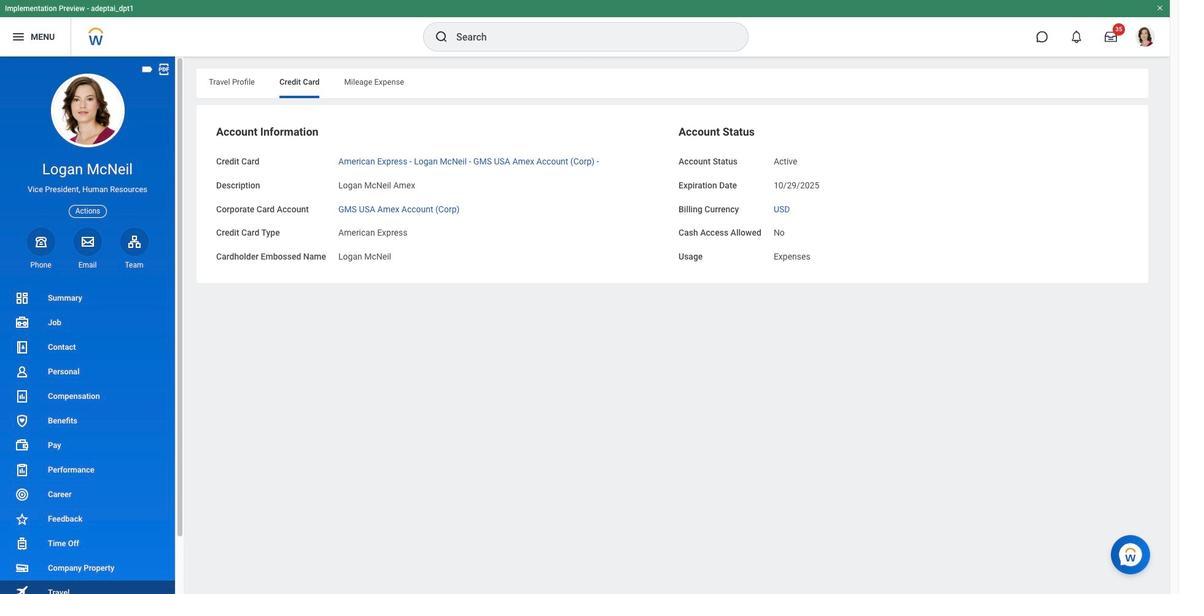Task type: locate. For each thing, give the bounding box(es) containing it.
group
[[216, 125, 667, 263], [679, 125, 1129, 263]]

contact image
[[15, 340, 29, 355]]

benefits image
[[15, 414, 29, 429]]

list inside navigation pane region
[[0, 286, 175, 595]]

search image
[[434, 29, 449, 44]]

mail image
[[80, 235, 95, 249]]

notifications large image
[[1071, 31, 1083, 43]]

inbox large image
[[1105, 31, 1118, 43]]

active element
[[774, 154, 798, 166]]

personal image
[[15, 365, 29, 380]]

performance image
[[15, 463, 29, 478]]

2 group from the left
[[679, 125, 1129, 263]]

profile logan mcneil image
[[1136, 27, 1156, 49]]

american express element
[[339, 226, 408, 238]]

0 horizontal spatial group
[[216, 125, 667, 263]]

expenses element
[[774, 249, 811, 262]]

1 horizontal spatial group
[[679, 125, 1129, 263]]

1 group from the left
[[216, 125, 667, 263]]

pay image
[[15, 439, 29, 453]]

banner
[[0, 0, 1170, 57]]

justify image
[[11, 29, 26, 44]]

phone image
[[32, 235, 49, 249]]

time off image
[[15, 537, 29, 552]]

travel image
[[15, 585, 29, 595]]

list
[[0, 286, 175, 595]]

tab list
[[197, 69, 1149, 98]]

view team image
[[127, 235, 142, 249]]



Task type: vqa. For each thing, say whether or not it's contained in the screenshot.
Business Form (PDF) element corresponding to 5th row from the bottom of the page
no



Task type: describe. For each thing, give the bounding box(es) containing it.
feedback image
[[15, 512, 29, 527]]

phone logan mcneil element
[[27, 260, 55, 270]]

compensation image
[[15, 389, 29, 404]]

close environment banner image
[[1157, 4, 1164, 12]]

tag image
[[141, 63, 154, 76]]

job image
[[15, 316, 29, 331]]

team logan mcneil element
[[120, 260, 148, 270]]

company property image
[[15, 562, 29, 576]]

navigation pane region
[[0, 57, 184, 595]]

career image
[[15, 488, 29, 503]]

Search Workday  search field
[[456, 23, 723, 50]]

email logan mcneil element
[[73, 260, 102, 270]]

view printable version (pdf) image
[[157, 63, 171, 76]]

summary image
[[15, 291, 29, 306]]



